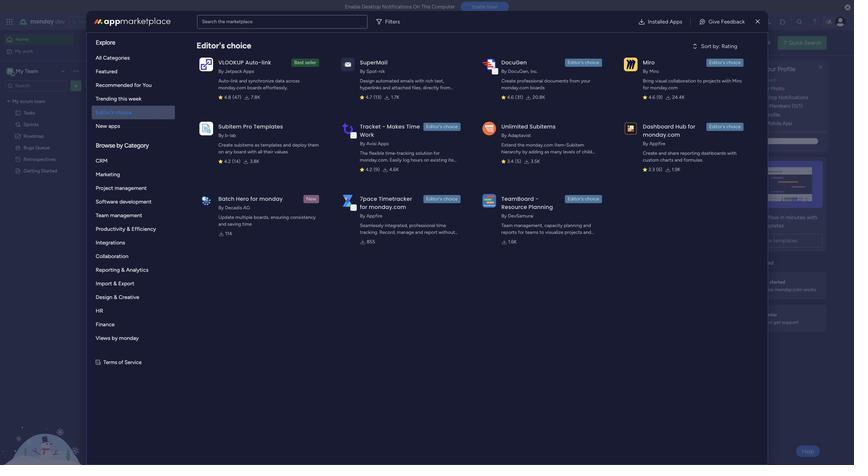 Task type: describe. For each thing, give the bounding box(es) containing it.
by for monday
[[112, 335, 118, 341]]

team up tasks
[[34, 98, 45, 104]]

app logo image for create subitems as templates and deploy them on any board with all their values
[[199, 122, 213, 135]]

your for complete
[[764, 65, 776, 73]]

auto- inside auto-link and synchronize data across monday.com boards effortlessly.
[[218, 78, 231, 84]]

editor's for 7pace timetracker for monday.com
[[426, 196, 442, 202]]

project
[[96, 185, 113, 191]]

team inside workspace selection element
[[25, 68, 38, 74]]

enable now! button
[[461, 2, 509, 12]]

4.7 (13)
[[366, 94, 382, 100]]

efficiency
[[132, 226, 156, 232]]

tracket - makes time work
[[360, 123, 420, 139]]

install our mobile app
[[742, 120, 792, 127]]

quickly
[[118, 43, 136, 49]]

1.7k
[[391, 94, 400, 100]]

supermail
[[360, 59, 388, 67]]

with inside design automated emails with rich text, hyperlinks and attached files, directly from monday.com
[[415, 78, 424, 84]]

team management
[[96, 212, 142, 219]]

and right "planning"
[[583, 223, 591, 229]]

formulas.
[[684, 157, 703, 163]]

& for creative
[[114, 294, 117, 300]]

114
[[225, 231, 232, 237]]

category
[[124, 142, 149, 149]]

create professional documents from your monday.com boards
[[502, 78, 591, 91]]

1 image
[[755, 14, 761, 22]]

scrum up log in the left of the page
[[399, 150, 413, 156]]

miro inside the bring visual collaboration to projects with miro for monday.com
[[733, 78, 742, 84]]

scrum left any
[[207, 150, 220, 156]]

quick search button
[[778, 36, 827, 50]]

templates inside button
[[773, 237, 798, 244]]

appfire for 7pace timetracker for monday.com
[[367, 213, 383, 219]]

extra
[[368, 236, 379, 242]]

4.2 for 4.2 (14)
[[224, 159, 231, 164]]

editor's choice for dashboard hub for monday.com
[[709, 124, 741, 130]]

app logo image left 7pace
[[341, 194, 355, 208]]

sprints inside "quick search results" list box
[[337, 138, 355, 145]]

for inside the flexible time-tracking solution for monday.com. easily log hours on existing items and subitems.
[[434, 150, 440, 156]]

monday.com inside dashboard hub for monday.com
[[643, 131, 680, 139]]

editor's choice for teamboard - resource planning
[[568, 196, 599, 202]]

decadis
[[225, 205, 242, 211]]

filters
[[385, 18, 400, 25]]

editor's choice for miro
[[709, 60, 741, 65]]

hyperlinks
[[360, 85, 382, 91]]

apps marketplace image
[[94, 18, 170, 26]]

4.6 for miro
[[649, 94, 656, 100]]

app logo image for bring visual collaboration to projects with miro for monday.com
[[624, 58, 638, 71]]

my team
[[16, 68, 38, 74]]

7.8k
[[251, 94, 260, 100]]

check circle image
[[735, 78, 739, 83]]

work
[[360, 131, 374, 139]]

m
[[8, 68, 12, 74]]

1 add to favorites image from the left
[[304, 138, 311, 145]]

profile inside upload your photo enable desktop notifications invite team members (0/1) complete profile
[[766, 112, 780, 118]]

my inside my work button
[[15, 48, 22, 54]]

scrum up tasks
[[20, 98, 33, 104]]

hero
[[236, 195, 249, 203]]

install
[[742, 120, 755, 127]]

app logo image for design automated emails with rich text, hyperlinks and attached files, directly from monday.com
[[341, 58, 355, 71]]

recommended for you
[[96, 82, 152, 88]]

best seller
[[294, 60, 316, 65]]

ready-
[[729, 222, 745, 229]]

monday.com inside the bring visual collaboration to projects with miro for monday.com
[[650, 85, 678, 91]]

team down them on the left of the page
[[317, 150, 328, 156]]

1 vertical spatial as
[[545, 149, 549, 155]]

add to favorites image inside "monday dev > my team > my scrum team" link
[[497, 138, 504, 145]]

list box containing my scrum team
[[0, 94, 87, 269]]

monday dev > my team > my scrum team link
[[421, 83, 521, 160]]

by for miro
[[643, 69, 648, 74]]

of inside terms of service link
[[118, 359, 123, 366]]

app logo image left docugen
[[482, 58, 496, 71]]

monday up 3.8k
[[239, 150, 257, 156]]

extend
[[502, 142, 516, 148]]

my work button
[[4, 46, 73, 57]]

5 > from the left
[[363, 150, 366, 156]]

1 horizontal spatial as
[[522, 156, 527, 162]]

0 horizontal spatial bugs
[[24, 145, 34, 151]]

editor's up vlookup
[[197, 41, 225, 50]]

subitem inside extend the monday.com item-subitem hierarchy by adding as many levels of child subitems as you need.
[[566, 142, 584, 148]]

app logo image for extend the monday.com item-subitem hierarchy by adding as many levels of child subitems as you need.
[[482, 122, 496, 135]]

scrum inside "monday dev > my team > my scrum team" link
[[496, 150, 509, 156]]

1 > from the left
[[170, 150, 173, 156]]

reports
[[502, 230, 517, 235]]

app logo image for update multiple boards, ensuring consistency and saving time
[[199, 194, 213, 208]]

inc.
[[531, 69, 538, 74]]

how
[[765, 287, 774, 293]]

queue inside "quick search results" list box
[[254, 138, 271, 145]]

update for update feed (inbox)
[[135, 187, 156, 195]]

team up 4.2 (14)
[[221, 150, 232, 156]]

choice for dashboard hub for monday.com
[[727, 124, 741, 130]]

enable desktop notifications on this computer
[[345, 4, 455, 10]]

vlookup
[[218, 59, 244, 67]]

apps for tracket - makes time work
[[378, 141, 389, 147]]

notifications inside upload your photo enable desktop notifications invite team members (0/1) complete profile
[[779, 94, 809, 101]]

monday dev
[[30, 18, 65, 26]]

boards, inside the 'update multiple boards, ensuring consistency and saving time'
[[254, 215, 270, 220]]

notifications image
[[735, 18, 741, 25]]

help center learn and get support
[[752, 312, 799, 325]]

editor's for tracket - makes time work
[[426, 124, 442, 130]]

explore for explore templates
[[754, 237, 772, 244]]

monday up service
[[119, 335, 139, 341]]

public board image for retrospectives
[[134, 138, 142, 146]]

enable inside upload your photo enable desktop notifications invite team members (0/1) complete profile
[[742, 94, 757, 101]]

docugen
[[502, 59, 527, 67]]

1 horizontal spatial link
[[262, 59, 271, 67]]

works
[[804, 287, 816, 293]]

explore for explore
[[96, 39, 115, 46]]

editor's choice up apps
[[96, 109, 132, 116]]

upload your photo link
[[742, 85, 827, 93]]

time.
[[517, 236, 527, 242]]

by inside extend the monday.com item-subitem hierarchy by adding as many levels of child subitems as you need.
[[522, 149, 528, 155]]

dev inside "monday dev > my team > my scrum team" link
[[450, 150, 458, 156]]

templates inside the boost your workflow in minutes with ready-made templates
[[760, 222, 784, 229]]

(31)
[[515, 94, 523, 100]]

enable desktop notifications link
[[742, 94, 827, 101]]

quick
[[789, 39, 803, 46]]

categories
[[103, 55, 130, 61]]

by for docugen
[[502, 69, 507, 74]]

professional inside create professional documents from your monday.com boards
[[517, 78, 543, 84]]

easily
[[390, 157, 402, 163]]

and down share
[[675, 157, 683, 163]]

by avisi apps
[[360, 141, 389, 147]]

complete inside upload your photo enable desktop notifications invite team members (0/1) complete profile
[[742, 112, 764, 118]]

boards inside create professional documents from your monday.com boards
[[530, 85, 545, 91]]

apps
[[108, 123, 120, 129]]

give feedback
[[709, 18, 745, 25]]

monday.com inside getting started learn how monday.com works
[[775, 287, 803, 293]]

desktop inside upload your photo enable desktop notifications invite team members (0/1) complete profile
[[758, 94, 778, 101]]

monday.com inside 7pace timetracker for monday.com
[[369, 203, 406, 211]]

project management
[[96, 185, 147, 191]]

by appfire for 7pace timetracker for monday.com
[[360, 213, 383, 219]]

on
[[413, 4, 420, 10]]

values
[[275, 149, 288, 155]]

now!
[[487, 4, 498, 10]]

0 vertical spatial lottie animation element
[[532, 30, 723, 56]]

subitems inside extend the monday.com item-subitem hierarchy by adding as many levels of child subitems as you need.
[[502, 156, 521, 162]]

unlimited subitems by adaptavist
[[502, 123, 556, 138]]

create inside create subitems as templates and deploy them on any board with all their values
[[218, 142, 233, 148]]

their
[[264, 149, 273, 155]]

1 vertical spatial miro
[[650, 69, 659, 74]]

by for category
[[116, 142, 123, 149]]

by docugen, inc.
[[502, 69, 538, 74]]

app logo image for team management, capacity planning and reports for teams to visualize projects and team's time.
[[482, 194, 496, 208]]

4.7
[[366, 94, 372, 100]]

lottie animation image
[[0, 396, 87, 465]]

browse
[[96, 142, 115, 149]]

report
[[424, 230, 438, 235]]

0 horizontal spatial dapulse x slim image
[[756, 18, 760, 26]]

public board image for bugs queue
[[231, 138, 238, 146]]

adaptavist
[[508, 133, 531, 138]]

documents
[[544, 78, 569, 84]]

management for team management
[[110, 212, 142, 219]]

and inside seamlessly integrated, professional time tracking. record, manage and report without the extra work.
[[415, 230, 423, 235]]

give for give feedback
[[709, 18, 720, 25]]

rich
[[426, 78, 433, 84]]

for left you
[[134, 82, 141, 88]]

4.6 for docugen
[[507, 94, 514, 100]]

team inside upload your photo enable desktop notifications invite team members (0/1) complete profile
[[756, 103, 768, 109]]

- for tracket
[[382, 123, 385, 131]]

close my workspaces image
[[126, 281, 134, 289]]

setup
[[742, 77, 756, 83]]

0 vertical spatial complete
[[735, 65, 762, 73]]

emails
[[400, 78, 414, 84]]

monday.com inside auto-link and synchronize data across monday.com boards effortlessly.
[[218, 85, 246, 91]]

0 vertical spatial profile
[[778, 65, 796, 73]]

nik
[[379, 69, 385, 74]]

editor's for docugen
[[568, 60, 584, 65]]

choice for 7pace timetracker for monday.com
[[444, 196, 458, 202]]

bugs queue inside "quick search results" list box
[[241, 138, 271, 145]]

and inside auto-link and synchronize data across monday.com boards effortlessly.
[[239, 78, 247, 84]]

started
[[770, 279, 785, 285]]

Search in workspace field
[[14, 82, 57, 90]]

this
[[118, 95, 127, 102]]

by decadis ag
[[218, 205, 250, 211]]

help for help
[[802, 448, 814, 455]]

apps inside installed apps button
[[670, 18, 683, 25]]

all
[[258, 149, 262, 155]]

monday up the home button
[[30, 18, 54, 26]]

hub
[[676, 123, 687, 131]]

1 horizontal spatial dapulse x slim image
[[817, 63, 825, 71]]

see plans button
[[69, 17, 102, 27]]

team management, capacity planning and reports for teams to visualize projects and team's time.
[[502, 223, 591, 242]]

featured
[[96, 68, 117, 75]]

from inside design automated emails with rich text, hyperlinks and attached files, directly from monday.com
[[440, 85, 451, 91]]

monday dev > my team > my scrum team inside "monday dev > my team > my scrum team" link
[[432, 150, 521, 156]]

feedback
[[750, 40, 771, 46]]

your inside the boost your workflow in minutes with ready-made templates
[[744, 214, 755, 221]]

monday.com inside extend the monday.com item-subitem hierarchy by adding as many levels of child subitems as you need.
[[526, 142, 554, 148]]

boards, inside the good morning, christina! quickly access your recent boards, inbox and workspaces
[[185, 43, 203, 49]]

and inside help center learn and get support
[[765, 320, 773, 325]]

7 > from the left
[[459, 150, 462, 156]]

projects inside team management, capacity planning and reports for teams to visualize projects and team's time.
[[565, 230, 582, 235]]

inbox
[[205, 43, 218, 49]]

scrum down them on the left of the page
[[303, 150, 316, 156]]

new for new
[[306, 196, 316, 202]]

bugs inside "quick search results" list box
[[241, 138, 253, 145]]

the for extend
[[518, 142, 525, 148]]

need.
[[537, 156, 549, 162]]

1.9k
[[672, 167, 681, 173]]

enable for enable desktop notifications on this computer
[[345, 4, 361, 10]]

the for search
[[218, 19, 225, 24]]

for inside dashboard hub for monday.com
[[688, 123, 696, 131]]

editor's choice for tracket - makes time work
[[426, 124, 458, 130]]

to inside the bring visual collaboration to projects with miro for monday.com
[[697, 78, 702, 84]]

app logo image for auto-link and synchronize data across monday.com boards effortlessly.
[[199, 58, 213, 71]]

getting for getting started learn how monday.com works
[[752, 279, 769, 285]]

projects inside the bring visual collaboration to projects with miro for monday.com
[[703, 78, 721, 84]]

team's
[[502, 236, 516, 242]]

0 vertical spatial learn
[[725, 259, 738, 266]]

6 > from the left
[[388, 150, 391, 156]]

by for batch hero for monday
[[218, 205, 224, 211]]

monday up ensuring
[[259, 195, 283, 203]]

for right hero
[[250, 195, 258, 203]]

with inside create subitems as templates and deploy them on any board with all their values
[[247, 149, 257, 155]]

editor's down trending
[[96, 109, 114, 116]]

and up the charts
[[659, 150, 667, 156]]

create for dashboard hub for monday.com
[[643, 150, 658, 156]]

bring
[[643, 78, 654, 84]]

app logo image left work
[[341, 122, 355, 135]]

invite team members (0/1) link
[[742, 102, 827, 110]]

views
[[96, 335, 110, 341]]

0 horizontal spatial lottie animation element
[[0, 396, 87, 465]]

the flexible time-tracking solution for monday.com. easily log hours on existing items and subitems.
[[360, 150, 460, 170]]

7pace
[[360, 195, 377, 203]]

as inside create subitems as templates and deploy them on any board with all their values
[[255, 142, 259, 148]]

by appfire for dashboard hub for monday.com
[[643, 141, 666, 147]]

update for update multiple boards, ensuring consistency and saving time
[[218, 215, 234, 220]]

apps for vlookup auto-link
[[243, 69, 254, 74]]

by inside subitem pro templates by b-lab
[[218, 133, 224, 138]]

across
[[286, 78, 300, 84]]

monday.com inside design automated emails with rich text, hyperlinks and attached files, directly from monday.com
[[360, 92, 388, 98]]

on inside create subitems as templates and deploy them on any board with all their values
[[218, 149, 224, 155]]

and inside the good morning, christina! quickly access your recent boards, inbox and workspaces
[[220, 43, 229, 49]]

my inside workspace selection element
[[16, 68, 23, 74]]

members
[[769, 103, 791, 109]]

subitem inside subitem pro templates by b-lab
[[218, 123, 242, 131]]

choice for tracket - makes time work
[[444, 124, 458, 130]]



Task type: locate. For each thing, give the bounding box(es) containing it.
your right "documents"
[[581, 78, 591, 84]]

time inside the 'update multiple boards, ensuring consistency and saving time'
[[242, 221, 252, 227]]

0 horizontal spatial search
[[202, 19, 217, 24]]

1 vertical spatial help
[[802, 448, 814, 455]]

and inside the flexible time-tracking solution for monday.com. easily log hours on existing items and subitems.
[[360, 164, 368, 170]]

and inside the 'update multiple boards, ensuring consistency and saving time'
[[218, 221, 226, 227]]

boards down synchronize
[[247, 85, 262, 91]]

workspace image
[[137, 338, 153, 354]]

2 boards from the left
[[530, 85, 545, 91]]

1 vertical spatial (9)
[[374, 167, 380, 173]]

getting started learn how monday.com works
[[752, 279, 816, 293]]

editor's choice up without
[[426, 196, 458, 202]]

feedback
[[721, 18, 745, 25]]

boards up 20.8k
[[530, 85, 545, 91]]

invite members image
[[765, 18, 771, 25]]

& for analytics
[[121, 267, 125, 273]]

from
[[570, 78, 580, 84], [440, 85, 451, 91]]

1 horizontal spatial bugs
[[241, 138, 253, 145]]

complete
[[735, 65, 762, 73], [742, 112, 764, 118]]

recent
[[168, 43, 184, 49]]

app logo image for create and share reporting dashboards with custom charts and formulas.
[[624, 122, 638, 135]]

bugs down roadmap
[[24, 145, 34, 151]]

templates inside create subitems as templates and deploy them on any board with all their values
[[261, 142, 282, 148]]

4 monday dev > my team > my scrum team from the left
[[432, 150, 521, 156]]

0 horizontal spatial create
[[218, 142, 233, 148]]

1 public board image from the left
[[134, 138, 142, 146]]

multiple
[[235, 215, 253, 220]]

boards
[[247, 85, 262, 91], [530, 85, 545, 91]]

projects
[[703, 78, 721, 84], [565, 230, 582, 235]]

as right (5)
[[522, 156, 527, 162]]

2 add to favorites image from the left
[[497, 138, 504, 145]]

& for efficiency
[[127, 226, 130, 232]]

computer
[[432, 4, 455, 10]]

help image
[[811, 18, 818, 25]]

to inside team management, capacity planning and reports for teams to visualize projects and team's time.
[[540, 230, 544, 235]]

editor's choice up "planning"
[[568, 196, 599, 202]]

0 horizontal spatial auto-
[[218, 78, 231, 84]]

by jetpack apps
[[218, 69, 254, 74]]

team inside team management, capacity planning and reports for teams to visualize projects and team's time.
[[502, 223, 513, 229]]

0 vertical spatial (9)
[[657, 94, 663, 100]]

0 horizontal spatial to
[[540, 230, 544, 235]]

your for upload
[[759, 86, 770, 92]]

1 vertical spatial -
[[535, 195, 539, 203]]

editor's for teamboard - resource planning
[[568, 196, 584, 202]]

as up all
[[255, 142, 259, 148]]

2 horizontal spatial apps
[[670, 18, 683, 25]]

desktop down the photo
[[758, 94, 778, 101]]

inbox image
[[750, 18, 756, 25]]

create down docugen,
[[502, 78, 516, 84]]

search inside button
[[805, 39, 822, 46]]

recommended
[[96, 82, 133, 88]]

0 horizontal spatial retrospectives
[[24, 156, 56, 162]]

dev
[[55, 18, 65, 26], [161, 150, 169, 156], [258, 150, 266, 156], [354, 150, 362, 156], [450, 150, 458, 156]]

sprints
[[24, 122, 39, 127], [337, 138, 355, 145]]

effortlessly.
[[263, 85, 288, 91]]

from inside create professional documents from your monday.com boards
[[570, 78, 580, 84]]

get inside help center learn and get support
[[774, 320, 781, 325]]

with inside create and share reporting dashboards with custom charts and formulas.
[[727, 150, 737, 156]]

getting inside getting started learn how monday.com works
[[752, 279, 769, 285]]

account
[[757, 77, 776, 83]]

(9) for tracket - makes time work
[[374, 167, 380, 173]]

& left export on the left of page
[[113, 280, 117, 287]]

1 vertical spatial desktop
[[758, 94, 778, 101]]

editor's left circle o image
[[709, 124, 725, 130]]

bugs queue inside list box
[[24, 145, 50, 151]]

jetpack
[[225, 69, 242, 74]]

0 horizontal spatial boards
[[247, 85, 262, 91]]

team up 3.4 (5)
[[510, 150, 521, 156]]

learn for help
[[752, 320, 763, 325]]

deploy
[[292, 142, 307, 148]]

24.4k
[[672, 94, 685, 100]]

with left check circle image on the top of page
[[722, 78, 731, 84]]

our
[[756, 120, 765, 127]]

circle o image
[[735, 121, 739, 126]]

2 public board image from the top
[[15, 168, 21, 174]]

choice for docugen
[[585, 60, 599, 65]]

0 vertical spatial notifications
[[382, 4, 412, 10]]

by right views
[[112, 335, 118, 341]]

christina overa image
[[835, 16, 846, 27]]

2 horizontal spatial enable
[[742, 94, 757, 101]]

subitems
[[530, 123, 556, 131]]

0 horizontal spatial by appfire
[[360, 213, 383, 219]]

minutes
[[786, 214, 806, 221]]

editor's choice up "documents"
[[568, 60, 599, 65]]

1 vertical spatial apps
[[243, 69, 254, 74]]

time-
[[385, 150, 397, 156]]

1 horizontal spatial to
[[697, 78, 702, 84]]

help
[[752, 312, 762, 318], [802, 448, 814, 455]]

appfire down dashboard
[[650, 141, 666, 147]]

editor's for miro
[[709, 60, 725, 65]]

help inside button
[[802, 448, 814, 455]]

monday.com down timetracker
[[369, 203, 406, 211]]

time up without
[[437, 223, 446, 229]]

design for design & creative
[[96, 294, 112, 300]]

boards inside auto-link and synchronize data across monday.com boards effortlessly.
[[247, 85, 262, 91]]

design for design automated emails with rich text, hyperlinks and attached files, directly from monday.com
[[360, 78, 375, 84]]

app logo image left dashboard
[[624, 122, 638, 135]]

app logo image down 'inbox'
[[199, 58, 213, 71]]

0 horizontal spatial enable
[[345, 4, 361, 10]]

1 vertical spatial learn
[[752, 287, 763, 293]]

by for 7pace timetracker for monday.com
[[360, 213, 365, 219]]

learn for getting
[[752, 287, 763, 293]]

for up the time.
[[518, 230, 524, 235]]

create inside create professional documents from your monday.com boards
[[502, 78, 516, 84]]

by devsamurai
[[502, 213, 534, 219]]

enable inside enable now! button
[[472, 4, 486, 10]]

0 vertical spatial apps
[[670, 18, 683, 25]]

1 horizontal spatial search
[[805, 39, 822, 46]]

3 monday dev > my team > my scrum team from the left
[[336, 150, 425, 156]]

app logo image left the b-
[[199, 122, 213, 135]]

development
[[119, 198, 152, 205]]

public board image right browse
[[134, 138, 142, 146]]

(13)
[[374, 94, 382, 100]]

4 > from the left
[[291, 150, 294, 156]]

as
[[255, 142, 259, 148], [545, 149, 549, 155], [522, 156, 527, 162]]

team
[[34, 98, 45, 104], [221, 150, 232, 156], [317, 150, 328, 156], [414, 150, 425, 156], [510, 150, 521, 156]]

1 public board image from the top
[[15, 110, 21, 116]]

as up the need.
[[545, 149, 549, 155]]

4.6 left (31)
[[507, 94, 514, 100]]

public board image for tasks
[[15, 110, 21, 116]]

import & export
[[96, 280, 134, 287]]

explore down made
[[754, 237, 772, 244]]

for inside 7pace timetracker for monday.com
[[360, 203, 367, 211]]

batch hero for monday
[[218, 195, 283, 203]]

new left apps
[[96, 123, 107, 129]]

complete your profile
[[735, 65, 796, 73]]

1 vertical spatial to
[[540, 230, 544, 235]]

record,
[[379, 230, 396, 235]]

& for export
[[113, 280, 117, 287]]

editor's up "planning"
[[568, 196, 584, 202]]

1 vertical spatial subitem
[[566, 142, 584, 148]]

0 horizontal spatial 4.2
[[224, 159, 231, 164]]

(9) down visual
[[657, 94, 663, 100]]

by for vlookup auto-link
[[218, 69, 224, 74]]

attached
[[392, 85, 411, 91]]

installed
[[648, 18, 669, 25]]

1 vertical spatial complete
[[742, 112, 764, 118]]

retrospectives
[[144, 138, 182, 145], [24, 156, 56, 162]]

dapulse x slim image left invite members image
[[756, 18, 760, 26]]

0 horizontal spatial appfire
[[367, 213, 383, 219]]

by:
[[713, 43, 720, 49]]

select product image
[[6, 18, 13, 25]]

update inside the 'update multiple boards, ensuring consistency and saving time'
[[218, 215, 234, 220]]

- for teamboard
[[535, 195, 539, 203]]

1 vertical spatial subitems
[[502, 156, 521, 162]]

on inside the flexible time-tracking solution for monday.com. easily log hours on existing items and subitems.
[[424, 157, 429, 163]]

projects left check circle image on the top of page
[[703, 78, 721, 84]]

4.6 (31)
[[507, 94, 523, 100]]

1 vertical spatial on
[[424, 157, 429, 163]]

create inside create and share reporting dashboards with custom charts and formulas.
[[643, 150, 658, 156]]

1 monday dev > my team > my scrum team from the left
[[143, 150, 232, 156]]

by for tracket - makes time work
[[360, 141, 365, 147]]

timetracker
[[379, 195, 412, 203]]

learn inside getting started learn how monday.com works
[[752, 287, 763, 293]]

1 horizontal spatial -
[[535, 195, 539, 203]]

monday left the the
[[336, 150, 353, 156]]

templates down workflow
[[760, 222, 784, 229]]

1 horizontal spatial subitems
[[502, 156, 521, 162]]

explore up all at the top left
[[96, 39, 115, 46]]

1 horizontal spatial get
[[774, 320, 781, 325]]

& left inspired
[[740, 259, 743, 266]]

apps
[[670, 18, 683, 25], [243, 69, 254, 74], [378, 141, 389, 147]]

tracket
[[360, 123, 381, 131]]

4.2 for 4.2 (9)
[[366, 167, 372, 173]]

1 horizontal spatial boards
[[530, 85, 545, 91]]

design automated emails with rich text, hyperlinks and attached files, directly from monday.com
[[360, 78, 451, 98]]

workspace image
[[6, 67, 13, 75]]

complete up setup
[[735, 65, 762, 73]]

by for teamboard - resource planning
[[502, 213, 507, 219]]

0 horizontal spatial the
[[218, 19, 225, 24]]

& for get
[[740, 259, 743, 266]]

3 > from the left
[[267, 150, 270, 156]]

your inside create professional documents from your monday.com boards
[[581, 78, 591, 84]]

miro
[[643, 59, 655, 67], [650, 69, 659, 74], [733, 78, 742, 84]]

monday.com down started
[[775, 287, 803, 293]]

scrum down extend
[[496, 150, 509, 156]]

0 vertical spatial templates
[[261, 142, 282, 148]]

learn left inspired
[[725, 259, 738, 266]]

management up the development
[[115, 185, 147, 191]]

0 vertical spatial as
[[255, 142, 259, 148]]

1 vertical spatial the
[[518, 142, 525, 148]]

give feedback link
[[694, 15, 750, 28]]

by down resource
[[502, 213, 507, 219]]

0 vertical spatial of
[[576, 149, 581, 155]]

0 vertical spatial from
[[570, 78, 580, 84]]

0 horizontal spatial desktop
[[362, 4, 381, 10]]

1 horizontal spatial time
[[437, 223, 446, 229]]

1 vertical spatial your
[[759, 86, 770, 92]]

new for new apps
[[96, 123, 107, 129]]

b-
[[225, 133, 230, 138]]

0 horizontal spatial from
[[440, 85, 451, 91]]

editor's choice
[[197, 41, 251, 50], [568, 60, 599, 65], [709, 60, 741, 65], [96, 109, 132, 116], [426, 124, 458, 130], [709, 124, 741, 130], [426, 196, 458, 202], [568, 196, 599, 202]]

by left the jetpack
[[218, 69, 224, 74]]

scrum
[[20, 98, 33, 104], [207, 150, 220, 156], [303, 150, 316, 156], [399, 150, 413, 156], [496, 150, 509, 156]]

to right teams
[[540, 230, 544, 235]]

design
[[360, 78, 375, 84], [96, 294, 112, 300]]

workspace selection element
[[6, 67, 39, 76]]

for inside the bring visual collaboration to projects with miro for monday.com
[[643, 85, 649, 91]]

editor's up report
[[426, 196, 442, 202]]

1 horizontal spatial 4.6
[[649, 94, 656, 100]]

of left child
[[576, 149, 581, 155]]

search up 'inbox'
[[202, 19, 217, 24]]

with for create and share reporting dashboards with custom charts and formulas.
[[727, 150, 737, 156]]

2 public board image from the left
[[231, 138, 238, 146]]

public board image
[[134, 138, 142, 146], [231, 138, 238, 146]]

templates image image
[[731, 161, 821, 208]]

add to favorites image
[[304, 138, 311, 145], [497, 138, 504, 145]]

0 vertical spatial search
[[202, 19, 217, 24]]

integrations
[[96, 239, 125, 246]]

subitems inside create subitems as templates and deploy them on any board with all their values
[[234, 142, 254, 148]]

getting up how
[[752, 279, 769, 285]]

2 vertical spatial your
[[744, 214, 755, 221]]

retrospectives inside list box
[[24, 156, 56, 162]]

- inside tracket - makes time work
[[382, 123, 385, 131]]

1 horizontal spatial add to favorites image
[[497, 138, 504, 145]]

0 vertical spatial design
[[360, 78, 375, 84]]

search everything image
[[796, 18, 803, 25]]

editor's choice for docugen
[[568, 60, 599, 65]]

and down automated
[[383, 85, 391, 91]]

editor's choice for 7pace timetracker for monday.com
[[426, 196, 458, 202]]

monday.com down hyperlinks on the left top
[[360, 92, 388, 98]]

0 vertical spatial professional
[[517, 78, 543, 84]]

enable for enable now!
[[472, 4, 486, 10]]

time inside seamlessly integrated, professional time tracking. record, manage and report without the extra work.
[[437, 223, 446, 229]]

get left inspired
[[745, 259, 753, 266]]

1 horizontal spatial projects
[[703, 78, 721, 84]]

and up values
[[283, 142, 291, 148]]

give feedback
[[738, 40, 771, 46]]

0 horizontal spatial design
[[96, 294, 112, 300]]

time
[[242, 221, 252, 227], [437, 223, 446, 229]]

- inside the teamboard - resource planning
[[535, 195, 539, 203]]

1 4.6 from the left
[[507, 94, 514, 100]]

trending this week
[[96, 95, 141, 102]]

desktop
[[362, 4, 381, 10], [758, 94, 778, 101]]

(9) for miro
[[657, 94, 663, 100]]

2 > from the left
[[195, 150, 198, 156]]

1 horizontal spatial update
[[218, 215, 234, 220]]

on down solution
[[424, 157, 429, 163]]

child
[[582, 149, 592, 155]]

boards, right the multiple
[[254, 215, 270, 220]]

3.4
[[507, 159, 514, 164]]

0 vertical spatial new
[[96, 123, 107, 129]]

appfire up seamlessly
[[367, 213, 383, 219]]

0 vertical spatial public board image
[[15, 110, 21, 116]]

professional inside seamlessly integrated, professional time tracking. record, manage and report without the extra work.
[[409, 223, 435, 229]]

queue inside list box
[[35, 145, 50, 151]]

- up planning
[[535, 195, 539, 203]]

app logo image left resource
[[482, 194, 496, 208]]

monday.com inside create professional documents from your monday.com boards
[[502, 85, 529, 91]]

0 horizontal spatial 4.6
[[507, 94, 514, 100]]

apps image
[[780, 18, 786, 25]]

0 vertical spatial miro
[[643, 59, 655, 67]]

dapulse close image
[[845, 4, 851, 11]]

close update feed (inbox) image
[[126, 187, 134, 195]]

subitems.
[[369, 164, 390, 170]]

& left creative
[[114, 294, 117, 300]]

1 horizontal spatial bugs queue
[[241, 138, 271, 145]]

explore inside button
[[754, 237, 772, 244]]

upload your photo enable desktop notifications invite team members (0/1) complete profile
[[742, 86, 809, 118]]

1 horizontal spatial professional
[[517, 78, 543, 84]]

team up hours
[[414, 150, 425, 156]]

create up custom
[[643, 150, 658, 156]]

and down "by jetpack apps"
[[239, 78, 247, 84]]

v2 bolt switch image
[[783, 39, 787, 47]]

hr
[[96, 308, 103, 314]]

and right visualize
[[584, 230, 591, 235]]

0 vertical spatial subitem
[[218, 123, 242, 131]]

1 vertical spatial get
[[774, 320, 781, 325]]

workflow
[[757, 214, 779, 221]]

creative
[[119, 294, 139, 300]]

create for docugen
[[502, 78, 516, 84]]

1 vertical spatial of
[[118, 359, 123, 366]]

mobile
[[766, 120, 782, 127]]

by down batch
[[218, 205, 224, 211]]

1 vertical spatial getting
[[752, 279, 769, 285]]

lottie animation element
[[532, 30, 723, 56], [0, 396, 87, 465]]

getting for getting started
[[24, 168, 40, 174]]

app logo image left unlimited
[[482, 122, 496, 135]]

1 vertical spatial templates
[[760, 222, 784, 229]]

editor's for dashboard hub for monday.com
[[709, 124, 725, 130]]

retrospectives inside "quick search results" list box
[[144, 138, 182, 145]]

editor's choice up vlookup
[[197, 41, 251, 50]]

list box
[[0, 94, 87, 269]]

to right collaboration
[[697, 78, 702, 84]]

your inside the good morning, christina! quickly access your recent boards, inbox and workspaces
[[156, 43, 167, 49]]

docugen,
[[508, 69, 529, 74]]

monday.com up 4.8 (47) at the top left of page
[[218, 85, 246, 91]]

1 vertical spatial new
[[306, 196, 316, 202]]

planning
[[529, 203, 553, 211]]

by left avisi
[[360, 141, 365, 147]]

subitem pro templates by b-lab
[[218, 123, 283, 138]]

sort by: rating button
[[680, 41, 752, 52]]

0 vertical spatial 4.2
[[224, 159, 231, 164]]

1 horizontal spatial notifications
[[779, 94, 809, 101]]

0 vertical spatial getting
[[24, 168, 40, 174]]

0 vertical spatial get
[[745, 259, 753, 266]]

caret down image
[[7, 99, 10, 104]]

inspired
[[754, 259, 774, 266]]

bugs
[[241, 138, 253, 145], [24, 145, 34, 151]]

made
[[745, 222, 758, 229]]

0 vertical spatial to
[[697, 78, 702, 84]]

quick search results list box
[[126, 77, 708, 168]]

1 horizontal spatial create
[[502, 78, 516, 84]]

0 horizontal spatial your
[[156, 43, 167, 49]]

monday up existing
[[432, 150, 449, 156]]

0 vertical spatial your
[[156, 43, 167, 49]]

4.6
[[507, 94, 514, 100], [649, 94, 656, 100]]

by inside supermail by spot-nik
[[360, 69, 365, 74]]

0 horizontal spatial professional
[[409, 223, 435, 229]]

import
[[96, 280, 112, 287]]

0 vertical spatial your
[[764, 65, 776, 73]]

with for boost your workflow in minutes with ready-made templates
[[807, 214, 818, 221]]

subitem up levels
[[566, 142, 584, 148]]

workspaces inside the good morning, christina! quickly access your recent boards, inbox and workspaces
[[230, 43, 259, 49]]

and up "114" at the left
[[218, 221, 226, 227]]

2 horizontal spatial create
[[643, 150, 658, 156]]

0 horizontal spatial sprints
[[24, 122, 39, 127]]

subitems up the "board"
[[234, 142, 254, 148]]

0 horizontal spatial get
[[745, 259, 753, 266]]

monday.com down dashboard
[[643, 131, 680, 139]]

choice for teamboard - resource planning
[[585, 196, 599, 202]]

miro up by miro
[[643, 59, 655, 67]]

2 horizontal spatial your
[[744, 214, 755, 221]]

(14)
[[232, 159, 241, 164]]

and inside design automated emails with rich text, hyperlinks and attached files, directly from monday.com
[[383, 85, 391, 91]]

management for project management
[[115, 185, 147, 191]]

1 vertical spatial 4.2
[[366, 167, 372, 173]]

0 vertical spatial appfire
[[650, 141, 666, 147]]

morning,
[[131, 36, 150, 42]]

photo
[[771, 86, 785, 92]]

0 horizontal spatial public board image
[[134, 138, 142, 146]]

2 monday dev > my team > my scrum team from the left
[[239, 150, 328, 156]]

by for dashboard hub for monday.com
[[643, 141, 648, 147]]

and down 'monday.com.'
[[360, 164, 368, 170]]

v2 user feedback image
[[730, 39, 735, 47]]

plans
[[88, 19, 99, 25]]

0 horizontal spatial of
[[118, 359, 123, 366]]

1 vertical spatial your
[[581, 78, 591, 84]]

4.6k
[[389, 167, 399, 173]]

4.2 left (14) on the left of the page
[[224, 159, 231, 164]]

for inside team management, capacity planning and reports for teams to visualize projects and team's time.
[[518, 230, 524, 235]]

with inside the bring visual collaboration to projects with miro for monday.com
[[722, 78, 731, 84]]

terms of use image
[[96, 359, 101, 366]]

editor's down sort by: rating dropdown button at the top
[[709, 60, 725, 65]]

bugs queue up all
[[241, 138, 271, 145]]

option
[[0, 95, 87, 97]]

roy mann image
[[142, 210, 156, 224]]

editor's up "documents"
[[568, 60, 584, 65]]

choice for miro
[[727, 60, 741, 65]]

for right hub
[[688, 123, 696, 131]]

time down the multiple
[[242, 221, 252, 227]]

1 boards from the left
[[247, 85, 262, 91]]

0 vertical spatial dapulse x slim image
[[756, 18, 760, 26]]

2 4.6 from the left
[[649, 94, 656, 100]]

you
[[143, 82, 152, 88]]

solution
[[416, 150, 433, 156]]

the left marketplace
[[218, 19, 225, 24]]

0 vertical spatial by appfire
[[643, 141, 666, 147]]

by right browse
[[116, 142, 123, 149]]

of inside extend the monday.com item-subitem hierarchy by adding as many levels of child subitems as you need.
[[576, 149, 581, 155]]

1 horizontal spatial desktop
[[758, 94, 778, 101]]

your inside upload your photo enable desktop notifications invite team members (0/1) complete profile
[[759, 86, 770, 92]]

0 horizontal spatial subitem
[[218, 123, 242, 131]]

and inside create subitems as templates and deploy them on any board with all their values
[[283, 142, 291, 148]]

filters button
[[373, 15, 406, 28]]

items
[[448, 157, 460, 163]]

sprints down tasks
[[24, 122, 39, 127]]

link up synchronize
[[262, 59, 271, 67]]

0 horizontal spatial workspaces
[[146, 281, 179, 288]]

sprints left work
[[337, 138, 355, 145]]

app logo image
[[199, 58, 213, 71], [341, 58, 355, 71], [482, 58, 496, 71], [624, 58, 638, 71], [199, 122, 213, 135], [341, 122, 355, 135], [482, 122, 496, 135], [624, 122, 638, 135], [199, 194, 213, 208], [341, 194, 355, 208], [482, 194, 496, 208]]

avisi
[[367, 141, 377, 147]]

sort
[[701, 43, 712, 49]]

dapulse x slim image
[[756, 18, 760, 26], [817, 63, 825, 71]]

4.6 (9)
[[649, 94, 663, 100]]

from right "documents"
[[570, 78, 580, 84]]

and right 'inbox'
[[220, 43, 229, 49]]

0 horizontal spatial explore
[[96, 39, 115, 46]]

makes
[[387, 123, 405, 131]]

give for give feedback
[[738, 40, 749, 46]]

with for bring visual collaboration to projects with miro for monday.com
[[722, 78, 731, 84]]

link inside auto-link and synchronize data across monday.com boards effortlessly.
[[231, 78, 238, 84]]

by inside unlimited subitems by adaptavist
[[502, 133, 507, 138]]

planning
[[564, 223, 582, 229]]

with inside the boost your workflow in minutes with ready-made templates
[[807, 214, 818, 221]]

getting
[[24, 168, 40, 174], [752, 279, 769, 285]]

the inside seamlessly integrated, professional time tracking. record, manage and report without the extra work.
[[360, 236, 367, 242]]

2 vertical spatial apps
[[378, 141, 389, 147]]

monday down category
[[143, 150, 160, 156]]

visual
[[655, 78, 667, 84]]

learn
[[725, 259, 738, 266], [752, 287, 763, 293], [752, 320, 763, 325]]

appfire for dashboard hub for monday.com
[[650, 141, 666, 147]]

update up 'saving'
[[218, 215, 234, 220]]

public board image for getting started
[[15, 168, 21, 174]]

1 horizontal spatial (9)
[[657, 94, 663, 100]]

app logo image left batch
[[199, 194, 213, 208]]

the down tracking. on the left of the page
[[360, 236, 367, 242]]

public board image
[[15, 110, 21, 116], [15, 168, 21, 174]]

learn inside help center learn and get support
[[752, 320, 763, 325]]

give inside button
[[709, 18, 720, 25]]

seller
[[305, 60, 316, 65]]

0 vertical spatial explore
[[96, 39, 115, 46]]

design inside design automated emails with rich text, hyperlinks and attached files, directly from monday.com
[[360, 78, 375, 84]]

productivity & efficiency
[[96, 226, 156, 232]]

1 horizontal spatial subitem
[[566, 142, 584, 148]]

8 > from the left
[[484, 150, 487, 156]]

give right v2 user feedback image
[[738, 40, 749, 46]]

with right dashboards
[[727, 150, 737, 156]]

0 vertical spatial auto-
[[245, 59, 262, 67]]

help for help center learn and get support
[[752, 312, 762, 318]]

0 vertical spatial management
[[115, 185, 147, 191]]

1 element
[[195, 187, 203, 195], [195, 187, 203, 195]]



Task type: vqa. For each thing, say whether or not it's contained in the screenshot.


